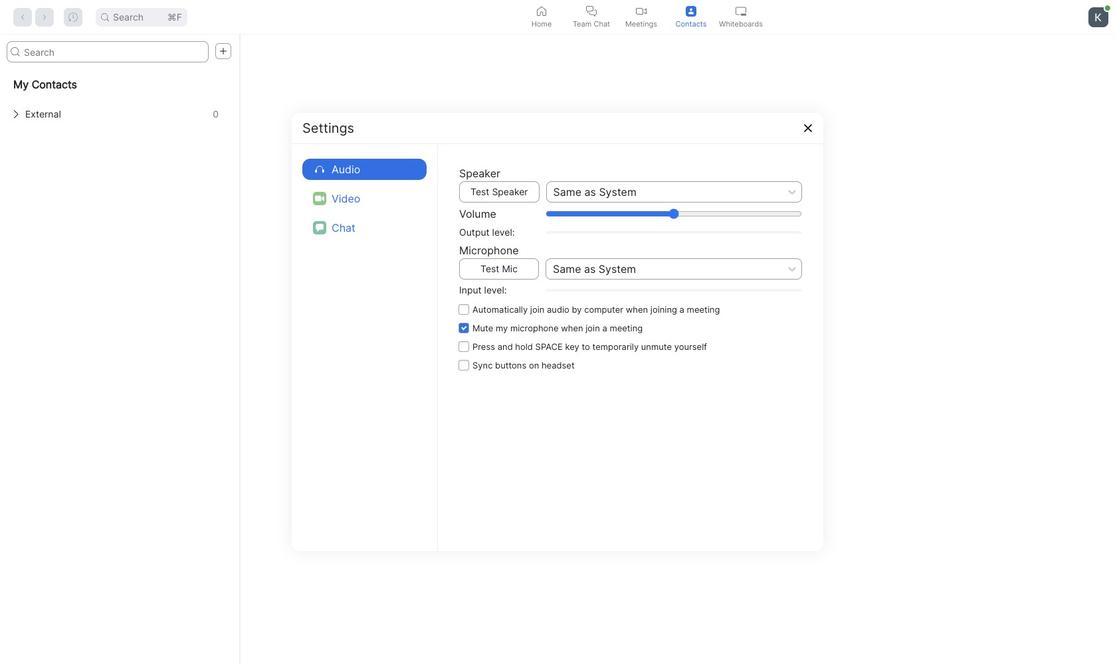 Task type: vqa. For each thing, say whether or not it's contained in the screenshot.
the 'Avatar' at the right of the page
no



Task type: locate. For each thing, give the bounding box(es) containing it.
by for clicking
[[638, 341, 648, 352]]

home
[[532, 19, 552, 28]]

0 horizontal spatial when
[[561, 323, 583, 334]]

0 vertical spatial join
[[530, 304, 545, 315]]

0 vertical spatial as
[[585, 185, 596, 199]]

chat
[[594, 19, 610, 28], [332, 221, 356, 235]]

0 horizontal spatial a
[[602, 323, 607, 334]]

by
[[572, 304, 582, 315], [638, 341, 648, 352]]

2 vertical spatial a
[[687, 341, 692, 352]]

0 horizontal spatial :
[[504, 284, 507, 296]]

close image
[[803, 123, 814, 134]]

test down the microphone
[[481, 263, 499, 275]]

1 vertical spatial join
[[586, 323, 600, 334]]

Press and hold SPACE key to temporarily unmute yourself checkbox
[[459, 338, 802, 356]]

team chat image
[[586, 6, 597, 16]]

0 horizontal spatial meeting
[[610, 323, 643, 334]]

chat down team chat image
[[594, 19, 610, 28]]

system for test speaker
[[599, 185, 637, 199]]

1 vertical spatial level
[[484, 284, 504, 296]]

1 vertical spatial by
[[638, 341, 648, 352]]

0 vertical spatial level
[[492, 227, 512, 238]]

by for computer
[[572, 304, 582, 315]]

chat link
[[302, 217, 427, 239]]

microphone
[[510, 323, 559, 334]]

level up the microphone
[[492, 227, 512, 238]]

test for test speaker
[[471, 186, 490, 197]]

a inside checkbox
[[680, 304, 685, 315]]

online image
[[1105, 5, 1111, 10]]

1 vertical spatial progress bar
[[546, 289, 802, 291]]

progress bar
[[546, 231, 802, 234], [546, 289, 802, 291]]

info
[[619, 341, 635, 352]]

join inside mute my microphone when join a meeting checkbox
[[586, 323, 600, 334]]

2 same from the top
[[553, 263, 581, 276]]

when up mute my microphone when join a meeting checkbox
[[626, 304, 648, 315]]

test up volume
[[471, 186, 490, 197]]

0 horizontal spatial chat
[[332, 221, 356, 235]]

output
[[459, 227, 490, 238]]

1 vertical spatial system
[[599, 263, 636, 276]]

0 horizontal spatial join
[[530, 304, 545, 315]]

1 vertical spatial as
[[584, 263, 596, 276]]

: up the automatically
[[504, 284, 507, 296]]

0 vertical spatial meeting
[[687, 304, 720, 315]]

1 vertical spatial speaker
[[492, 186, 528, 197]]

when
[[626, 304, 648, 315], [561, 323, 583, 334]]

a inside tab panel
[[687, 341, 692, 352]]

chat right chat image at top
[[332, 221, 356, 235]]

by right audio
[[572, 304, 582, 315]]

yourself
[[674, 342, 707, 352]]

1 horizontal spatial when
[[626, 304, 648, 315]]

0 vertical spatial progress bar
[[546, 231, 802, 234]]

speaker up volume
[[492, 186, 528, 197]]

1 vertical spatial same
[[553, 263, 581, 276]]

whiteboards
[[719, 19, 763, 28]]

speaker up test speaker at left top
[[459, 167, 500, 180]]

same as system for test speaker
[[553, 185, 637, 199]]

:
[[512, 227, 515, 238], [504, 284, 507, 296]]

a
[[680, 304, 685, 315], [602, 323, 607, 334], [687, 341, 692, 352]]

in
[[731, 341, 738, 352]]

external
[[25, 108, 61, 120]]

by inside checkbox
[[572, 304, 582, 315]]

volume
[[459, 207, 496, 221]]

by right info
[[638, 341, 648, 352]]

video link
[[302, 188, 427, 209]]

0 vertical spatial chat
[[594, 19, 610, 28]]

same
[[553, 185, 582, 199], [553, 263, 581, 276]]

contacts
[[676, 19, 707, 28], [32, 78, 77, 91]]

1 same as system from the top
[[553, 185, 637, 199]]

my
[[496, 323, 508, 334]]

test mic button
[[459, 259, 539, 280]]

sync buttons on headset
[[473, 360, 575, 371]]

0 horizontal spatial by
[[572, 304, 582, 315]]

1 horizontal spatial :
[[512, 227, 515, 238]]

input level :
[[459, 284, 507, 296]]

1 vertical spatial :
[[504, 284, 507, 296]]

speaker
[[459, 167, 500, 180], [492, 186, 528, 197]]

1 vertical spatial meeting
[[610, 323, 643, 334]]

a right 'clicking'
[[687, 341, 692, 352]]

test for test mic
[[481, 263, 499, 275]]

a down computer
[[602, 323, 607, 334]]

progress bar for input level :
[[546, 289, 802, 291]]

1 vertical spatial test
[[481, 263, 499, 275]]

1 horizontal spatial meeting
[[687, 304, 720, 315]]

2 horizontal spatial a
[[687, 341, 692, 352]]

mute
[[473, 323, 493, 334]]

system for test mic
[[599, 263, 636, 276]]

0 vertical spatial test
[[471, 186, 490, 197]]

1 vertical spatial chat
[[332, 221, 356, 235]]

0 vertical spatial a
[[680, 304, 685, 315]]

as
[[585, 185, 596, 199], [584, 263, 596, 276]]

a inside checkbox
[[602, 323, 607, 334]]

Automatically join audio by computer when joining a meeting checkbox
[[459, 300, 802, 319]]

Mute my microphone when join a meeting checkbox
[[459, 319, 802, 338]]

0 vertical spatial :
[[512, 227, 515, 238]]

join up press and hold space key to temporarily unmute yourself
[[586, 323, 600, 334]]

1 horizontal spatial chat
[[594, 19, 610, 28]]

test
[[471, 186, 490, 197], [481, 263, 499, 275]]

when inside checkbox
[[561, 323, 583, 334]]

a right joining
[[680, 304, 685, 315]]

1 vertical spatial a
[[602, 323, 607, 334]]

1 same from the top
[[553, 185, 582, 199]]

1 progress bar from the top
[[546, 231, 802, 234]]

: for input level :
[[504, 284, 507, 296]]

home button
[[517, 0, 567, 34]]

1 horizontal spatial a
[[680, 304, 685, 315]]

0 horizontal spatial contacts
[[32, 78, 77, 91]]

view contact info by clicking a contact in the left panel
[[557, 341, 799, 352]]

join
[[530, 304, 545, 315], [586, 323, 600, 334]]

my
[[13, 78, 29, 91]]

profile contact image
[[686, 6, 697, 16], [686, 6, 697, 16]]

None range field
[[546, 209, 802, 219]]

when inside checkbox
[[626, 304, 648, 315]]

2 same as system from the top
[[553, 263, 636, 276]]

contacts right the meetings at the top right
[[676, 19, 707, 28]]

1 vertical spatial same as system
[[553, 263, 636, 276]]

system
[[599, 185, 637, 199], [599, 263, 636, 276]]

meetings
[[625, 19, 657, 28]]

home small image
[[536, 6, 547, 16], [536, 6, 547, 16]]

tab list containing home
[[517, 0, 766, 34]]

space
[[535, 342, 563, 352]]

when up key
[[561, 323, 583, 334]]

by inside contacts tab panel
[[638, 341, 648, 352]]

contacts up external
[[32, 78, 77, 91]]

0 vertical spatial contacts
[[676, 19, 707, 28]]

meeting
[[687, 304, 720, 315], [610, 323, 643, 334]]

0 vertical spatial system
[[599, 185, 637, 199]]

level for input level
[[484, 284, 504, 296]]

settings tab list
[[302, 155, 427, 243]]

mic
[[502, 263, 518, 275]]

0 vertical spatial speaker
[[459, 167, 500, 180]]

1 horizontal spatial join
[[586, 323, 600, 334]]

search
[[113, 11, 144, 22]]

same as system
[[553, 185, 637, 199], [553, 263, 636, 276]]

2 progress bar from the top
[[546, 289, 802, 291]]

plus small image
[[219, 47, 228, 56], [219, 47, 228, 56]]

join inside 'automatically join audio by computer when joining a meeting' checkbox
[[530, 304, 545, 315]]

1 vertical spatial contacts
[[32, 78, 77, 91]]

level up the automatically
[[484, 284, 504, 296]]

join up microphone
[[530, 304, 545, 315]]

video on image
[[636, 6, 647, 16], [636, 6, 647, 16], [313, 192, 326, 205], [315, 194, 324, 203]]

magnifier image
[[101, 13, 109, 21], [101, 13, 109, 21], [11, 47, 20, 56], [11, 47, 20, 56]]

contacts inside button
[[676, 19, 707, 28]]

tab list
[[517, 0, 766, 34]]

0 vertical spatial same
[[553, 185, 582, 199]]

meeting up contact
[[687, 304, 720, 315]]

to
[[582, 342, 590, 352]]

0 vertical spatial same as system
[[553, 185, 637, 199]]

1 vertical spatial when
[[561, 323, 583, 334]]

0 vertical spatial when
[[626, 304, 648, 315]]

1 horizontal spatial by
[[638, 341, 648, 352]]

a for mute my microphone when join a meeting
[[602, 323, 607, 334]]

audio
[[547, 304, 570, 315]]

1 horizontal spatial contacts
[[676, 19, 707, 28]]

: up the microphone
[[512, 227, 515, 238]]

chat inside 'button'
[[594, 19, 610, 28]]

meeting up info
[[610, 323, 643, 334]]

view
[[557, 341, 578, 352]]

left
[[758, 341, 772, 352]]

whiteboard small image
[[736, 6, 746, 16], [736, 6, 746, 16]]

my contacts
[[13, 78, 77, 91]]

0 vertical spatial by
[[572, 304, 582, 315]]

level
[[492, 227, 512, 238], [484, 284, 504, 296]]

unmute
[[641, 342, 672, 352]]



Task type: describe. For each thing, give the bounding box(es) containing it.
close image
[[803, 123, 814, 134]]

contacts button
[[666, 0, 716, 34]]

the
[[741, 341, 755, 352]]

team chat button
[[567, 0, 616, 34]]

headset
[[542, 360, 575, 371]]

headphone image
[[315, 165, 324, 174]]

press and hold space key to temporarily unmute yourself
[[473, 342, 707, 352]]

my contacts heading
[[0, 68, 239, 101]]

progress bar for output level :
[[546, 231, 802, 234]]

panel
[[775, 341, 799, 352]]

sync
[[473, 360, 493, 371]]

press
[[473, 342, 495, 352]]

mute my microphone when join a meeting
[[473, 323, 643, 334]]

team chat
[[573, 19, 610, 28]]

hold
[[515, 342, 533, 352]]

automatically
[[473, 304, 528, 315]]

buttons
[[495, 360, 527, 371]]

chat inside settings tab list
[[332, 221, 356, 235]]

output level :
[[459, 227, 515, 238]]

contacts inside heading
[[32, 78, 77, 91]]

and
[[498, 342, 513, 352]]

same for mic
[[553, 263, 581, 276]]

contact
[[581, 341, 616, 352]]

key
[[565, 342, 579, 352]]

whiteboards button
[[716, 0, 766, 34]]

team
[[573, 19, 592, 28]]

test mic
[[481, 263, 518, 275]]

contact
[[695, 341, 728, 352]]

chevron right image
[[12, 110, 20, 118]]

meetings button
[[616, 0, 666, 34]]

input
[[459, 284, 482, 296]]

my contacts grouping, external, 0 items enclose, level 2, 1 of 1, not selected tree item
[[5, 101, 233, 128]]

chevron right image
[[12, 110, 20, 118]]

automatically join audio by computer when joining a meeting
[[473, 304, 720, 315]]

test speaker
[[471, 186, 528, 197]]

on
[[529, 360, 539, 371]]

same as system for test mic
[[553, 263, 636, 276]]

microphone
[[459, 244, 519, 257]]

⌘f
[[167, 11, 182, 22]]

: for output level :
[[512, 227, 515, 238]]

video
[[332, 192, 361, 205]]

meeting inside checkbox
[[687, 304, 720, 315]]

my contacts tree
[[0, 68, 239, 128]]

speaker inside button
[[492, 186, 528, 197]]

audio
[[332, 163, 361, 176]]

online image
[[1105, 5, 1111, 10]]

audio link
[[302, 159, 427, 180]]

clicking
[[651, 341, 684, 352]]

test speaker button
[[459, 181, 539, 203]]

computer
[[584, 304, 624, 315]]

same for speaker
[[553, 185, 582, 199]]

a for view contact info by clicking a contact in the left panel
[[687, 341, 692, 352]]

chat image
[[316, 224, 324, 232]]

as for mic
[[584, 263, 596, 276]]

temporarily
[[593, 342, 639, 352]]

Search text field
[[7, 41, 209, 62]]

meeting inside checkbox
[[610, 323, 643, 334]]

joining
[[651, 304, 677, 315]]

headphone image
[[313, 163, 326, 176]]

Sync buttons on headset checkbox
[[459, 356, 802, 375]]

level for output level
[[492, 227, 512, 238]]

contacts tab panel
[[0, 35, 1115, 665]]

team chat image
[[586, 6, 597, 16]]

as for speaker
[[585, 185, 596, 199]]

settings
[[302, 120, 354, 136]]

chat image
[[313, 221, 326, 235]]

0
[[213, 108, 219, 120]]



